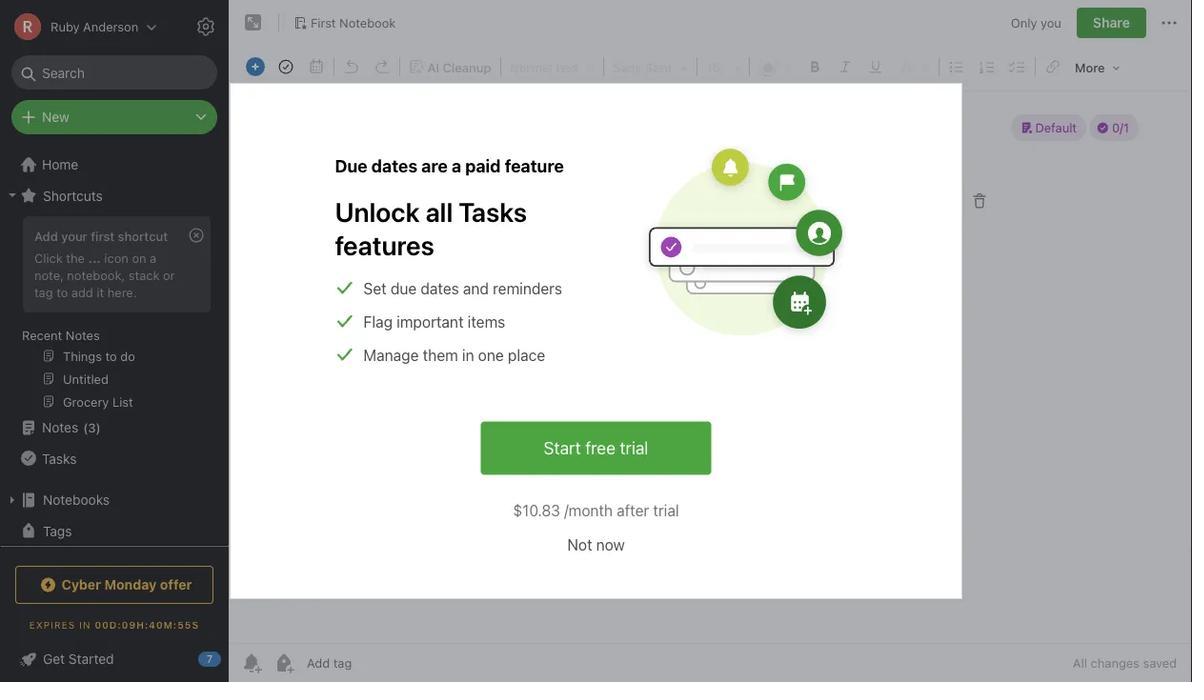 Task type: describe. For each thing, give the bounding box(es) containing it.
trial inside button
[[620, 438, 649, 458]]

add your first shortcut
[[34, 229, 168, 243]]

flag important items
[[364, 313, 505, 331]]

first notebook button
[[287, 10, 403, 36]]

Note Editor text field
[[229, 92, 1192, 643]]

recent
[[22, 328, 62, 342]]

reminders
[[493, 279, 562, 297]]

monday
[[104, 577, 157, 593]]

one
[[478, 346, 504, 364]]

settings image
[[194, 15, 217, 38]]

add a reminder image
[[240, 652, 263, 675]]

due dates are a paid feature
[[335, 156, 564, 176]]

group containing add your first shortcut
[[0, 211, 220, 420]]

font family image
[[606, 53, 695, 80]]

start free trial button
[[481, 422, 711, 475]]

manage
[[364, 346, 419, 364]]

are
[[422, 156, 448, 176]]

notebooks
[[43, 492, 110, 508]]

only
[[1011, 15, 1038, 30]]

shortcut
[[118, 229, 168, 243]]

free
[[585, 438, 616, 458]]

icon
[[104, 251, 129, 265]]

changes
[[1091, 656, 1140, 671]]

on
[[132, 251, 146, 265]]

your
[[61, 229, 88, 243]]

first
[[311, 15, 336, 30]]

home link
[[0, 150, 229, 180]]

click
[[34, 251, 63, 265]]

unlock
[[335, 196, 420, 227]]

home
[[42, 157, 78, 173]]

only you
[[1011, 15, 1062, 30]]

font size image
[[700, 53, 747, 80]]

notes ( 3 )
[[42, 420, 101, 436]]

0 vertical spatial dates
[[372, 156, 418, 176]]

it
[[97, 285, 104, 299]]

unlock all tasks features
[[335, 196, 527, 261]]

here.
[[107, 285, 137, 299]]

(
[[83, 421, 88, 435]]

add
[[34, 229, 58, 243]]

notebooks link
[[0, 485, 220, 516]]

tasks button
[[0, 443, 220, 474]]

add tag image
[[273, 652, 295, 675]]

)
[[96, 421, 101, 435]]

Search text field
[[25, 55, 204, 90]]

in
[[462, 346, 474, 364]]

saved
[[1143, 656, 1177, 671]]

first
[[91, 229, 115, 243]]

more image
[[1068, 53, 1127, 80]]

recent notes
[[22, 328, 100, 342]]

and
[[463, 279, 489, 297]]

all
[[1073, 656, 1088, 671]]

not now link
[[567, 533, 625, 556]]

cyber monday offer
[[61, 577, 192, 593]]

cyber
[[61, 577, 101, 593]]

place
[[508, 346, 545, 364]]

shortcuts
[[43, 188, 103, 203]]

expires in 00d:09h:40m:55s
[[29, 620, 199, 631]]

1 vertical spatial notes
[[42, 420, 78, 436]]

icon on a note, notebook, stack or tag to add it here.
[[34, 251, 175, 299]]

notes inside group
[[66, 328, 100, 342]]

$10.83
[[513, 501, 560, 519]]

tags button
[[0, 516, 220, 546]]



Task type: locate. For each thing, give the bounding box(es) containing it.
tag
[[34, 285, 53, 299]]

/month
[[564, 501, 613, 519]]

all
[[426, 196, 453, 227]]

notebook
[[339, 15, 396, 30]]

set
[[364, 279, 387, 297]]

start free trial
[[544, 438, 649, 458]]

0 vertical spatial notes
[[66, 328, 100, 342]]

$10.83 /month after trial
[[513, 501, 679, 519]]

now
[[596, 536, 625, 554]]

share button
[[1077, 8, 1147, 38]]

0 vertical spatial trial
[[620, 438, 649, 458]]

cyber monday offer button
[[15, 566, 214, 604]]

1 vertical spatial dates
[[421, 279, 459, 297]]

group
[[0, 211, 220, 420]]

items
[[468, 313, 505, 331]]

0 vertical spatial tasks
[[459, 196, 527, 227]]

1 vertical spatial a
[[150, 251, 157, 265]]

expand notebooks image
[[5, 493, 20, 508]]

flag
[[364, 313, 393, 331]]

1 vertical spatial tasks
[[42, 451, 77, 466]]

or
[[163, 268, 175, 282]]

1 horizontal spatial trial
[[653, 501, 679, 519]]

tasks down paid
[[459, 196, 527, 227]]

tags
[[43, 523, 72, 539]]

feature
[[505, 156, 564, 176]]

manage them in one place
[[364, 346, 545, 364]]

1 horizontal spatial a
[[452, 156, 461, 176]]

tasks down notes ( 3 )
[[42, 451, 77, 466]]

new
[[42, 109, 69, 125]]

due
[[391, 279, 417, 297]]

None search field
[[25, 55, 204, 90]]

important
[[397, 313, 464, 331]]

a right are
[[452, 156, 461, 176]]

font color image
[[752, 53, 800, 80]]

start
[[544, 438, 581, 458]]

3
[[88, 421, 96, 435]]

note,
[[34, 268, 64, 282]]

new button
[[11, 100, 217, 134]]

paid
[[465, 156, 501, 176]]

share
[[1093, 15, 1130, 31]]

tasks inside button
[[42, 451, 77, 466]]

add
[[71, 285, 93, 299]]

offer
[[160, 577, 192, 593]]

dates up flag important items
[[421, 279, 459, 297]]

notes right recent
[[66, 328, 100, 342]]

shortcuts button
[[0, 180, 220, 211]]

features
[[335, 229, 435, 261]]

notes
[[66, 328, 100, 342], [42, 420, 78, 436]]

trial right the after
[[653, 501, 679, 519]]

highlight image
[[891, 53, 937, 80]]

click the ...
[[34, 251, 101, 265]]

stack
[[129, 268, 160, 282]]

notes left ( in the bottom of the page
[[42, 420, 78, 436]]

after
[[617, 501, 649, 519]]

expand note image
[[242, 11, 265, 34]]

all changes saved
[[1073, 656, 1177, 671]]

due
[[335, 156, 368, 176]]

not now
[[567, 536, 625, 554]]

0 horizontal spatial dates
[[372, 156, 418, 176]]

dates
[[372, 156, 418, 176], [421, 279, 459, 297]]

set due dates and reminders
[[364, 279, 562, 297]]

heading level image
[[503, 53, 601, 80]]

tasks inside unlock all tasks features
[[459, 196, 527, 227]]

0 horizontal spatial trial
[[620, 438, 649, 458]]

tree containing home
[[0, 150, 229, 619]]

0 vertical spatial a
[[452, 156, 461, 176]]

0 horizontal spatial a
[[150, 251, 157, 265]]

a
[[452, 156, 461, 176], [150, 251, 157, 265]]

trial
[[620, 438, 649, 458], [653, 501, 679, 519]]

not
[[567, 536, 592, 554]]

expires
[[29, 620, 76, 631]]

0 horizontal spatial tasks
[[42, 451, 77, 466]]

...
[[88, 251, 101, 265]]

00d:09h:40m:55s
[[95, 620, 199, 631]]

1 horizontal spatial dates
[[421, 279, 459, 297]]

note window element
[[229, 0, 1192, 682]]

them
[[423, 346, 458, 364]]

insert image
[[241, 53, 270, 80]]

the
[[66, 251, 85, 265]]

task image
[[273, 53, 299, 80]]

tasks
[[459, 196, 527, 227], [42, 451, 77, 466]]

you
[[1041, 15, 1062, 30]]

dates left are
[[372, 156, 418, 176]]

first notebook
[[311, 15, 396, 30]]

trial right free on the bottom of page
[[620, 438, 649, 458]]

1 horizontal spatial tasks
[[459, 196, 527, 227]]

1 vertical spatial trial
[[653, 501, 679, 519]]

tree
[[0, 150, 229, 619]]

a inside icon on a note, notebook, stack or tag to add it here.
[[150, 251, 157, 265]]

in
[[79, 620, 91, 631]]

notebook,
[[67, 268, 125, 282]]

a right on
[[150, 251, 157, 265]]

to
[[56, 285, 68, 299]]



Task type: vqa. For each thing, say whether or not it's contained in the screenshot.
View options field
no



